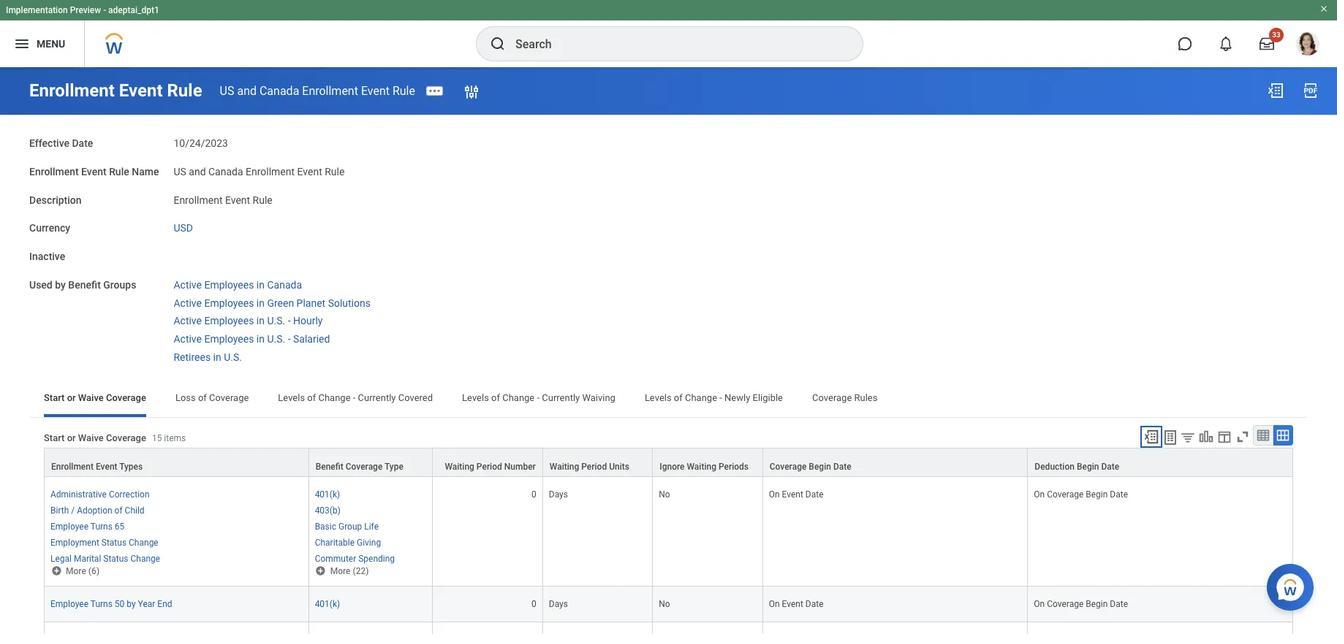 Task type: vqa. For each thing, say whether or not it's contained in the screenshot.
more (4) dropdown button
no



Task type: describe. For each thing, give the bounding box(es) containing it.
0 for 1st 'days' "element" from the top
[[532, 490, 537, 500]]

view printable version (pdf) image
[[1302, 82, 1320, 99]]

active employees in u.s. - hourly
[[174, 315, 323, 327]]

levels of change - currently waiving
[[462, 392, 616, 403]]

2 401(k) link from the top
[[315, 597, 340, 610]]

start or waive coverage
[[44, 392, 146, 403]]

2 on event date element from the top
[[769, 597, 824, 610]]

row containing enrollment event types
[[44, 448, 1294, 477]]

employees for active employees in u.s. - salaried
[[204, 333, 254, 345]]

change for levels of change - newly eligible
[[685, 392, 717, 403]]

periods
[[719, 462, 749, 472]]

export to excel image
[[1144, 429, 1160, 445]]

enrollment inside popup button
[[51, 462, 94, 472]]

child
[[125, 506, 144, 516]]

retirees
[[174, 352, 211, 363]]

50
[[115, 600, 125, 610]]

rule inside description element
[[253, 194, 273, 206]]

employee turns 65
[[50, 522, 125, 532]]

birth / adoption of child link
[[50, 503, 144, 516]]

of for levels of change - currently covered
[[307, 392, 316, 403]]

waive for start or waive coverage
[[78, 392, 104, 403]]

items selected list for more (6)
[[50, 487, 184, 565]]

7 cell from the left
[[1028, 623, 1294, 635]]

menu
[[37, 38, 65, 49]]

expand/collapse chart image
[[1199, 429, 1215, 445]]

ignore waiting periods
[[660, 462, 749, 472]]

2 cell from the left
[[309, 623, 433, 635]]

inbox large image
[[1260, 37, 1275, 51]]

canada for enrollment event rule name element
[[208, 166, 243, 178]]

403(b) link
[[315, 503, 341, 516]]

loss
[[175, 392, 196, 403]]

description element
[[174, 185, 273, 207]]

row containing administrative correction
[[44, 477, 1294, 587]]

or for start or waive coverage 15 items
[[67, 433, 76, 444]]

currency
[[29, 222, 70, 234]]

(6)
[[88, 567, 100, 577]]

used
[[29, 279, 52, 291]]

deduction begin date
[[1035, 462, 1120, 472]]

correction
[[109, 490, 150, 500]]

active for active employees in u.s. - salaried
[[174, 333, 202, 345]]

on coverage begin date element for 1st 'days' "element" from the bottom
[[1034, 597, 1128, 610]]

active employees in u.s. - salaried
[[174, 333, 330, 345]]

number
[[504, 462, 536, 472]]

effective date
[[29, 137, 93, 149]]

end
[[157, 600, 172, 610]]

or for start or waive coverage
[[67, 392, 76, 403]]

group
[[339, 522, 362, 532]]

hourly
[[293, 315, 323, 327]]

and for enrollment event rule name element
[[189, 166, 206, 178]]

active for active employees in u.s. - hourly
[[174, 315, 202, 327]]

u.s. for hourly
[[267, 315, 285, 327]]

active employees in canada
[[174, 279, 302, 291]]

ignore waiting periods button
[[653, 449, 763, 476]]

covered
[[398, 392, 433, 403]]

employment status change link
[[50, 535, 158, 548]]

rule inside enrollment event rule name element
[[325, 166, 345, 178]]

life
[[364, 522, 379, 532]]

33
[[1273, 31, 1281, 39]]

period for units
[[582, 462, 607, 472]]

benefit coverage type button
[[309, 449, 432, 476]]

enrollment event rule main content
[[0, 67, 1337, 635]]

on coverage begin date for on coverage begin date element associated with 1st 'days' "element" from the bottom
[[1034, 600, 1128, 610]]

legal marital status change link
[[50, 551, 160, 564]]

loss of coverage
[[175, 392, 249, 403]]

3 cell from the left
[[433, 623, 543, 635]]

legal marital status change
[[50, 554, 160, 564]]

eligible
[[753, 392, 783, 403]]

click to view/edit grid preferences image
[[1217, 429, 1233, 445]]

no for 1st 'days' "element" from the bottom
[[659, 600, 670, 610]]

charitable giving
[[315, 538, 381, 548]]

commuter spending link
[[315, 551, 395, 564]]

tab list inside the enrollment event rule main content
[[29, 382, 1308, 417]]

currently for covered
[[358, 392, 396, 403]]

levels of change - newly eligible
[[645, 392, 783, 403]]

canada for us and canada enrollment event rule link
[[260, 84, 299, 98]]

waiting period number
[[445, 462, 536, 472]]

enrollment event rule name element
[[174, 157, 345, 179]]

charitable giving link
[[315, 535, 381, 548]]

1 401(k) link from the top
[[315, 487, 340, 500]]

33 button
[[1251, 28, 1284, 60]]

items selected list for more (22)
[[315, 487, 418, 565]]

birth / adoption of child
[[50, 506, 144, 516]]

active for active employees in green planet solutions
[[174, 297, 202, 309]]

0 horizontal spatial by
[[55, 279, 66, 291]]

- left newly
[[720, 392, 722, 403]]

used by benefit groups
[[29, 279, 136, 291]]

employee turns 50 by year end link
[[50, 597, 172, 610]]

2 vertical spatial canada
[[267, 279, 302, 291]]

waive for start or waive coverage 15 items
[[78, 433, 104, 444]]

coverage rules
[[812, 392, 878, 403]]

of for levels of change - currently waiving
[[491, 392, 500, 403]]

enrollment event types button
[[45, 449, 308, 476]]

waiting for waiting period number
[[445, 462, 474, 472]]

groups
[[103, 279, 136, 291]]

waiting for waiting period units
[[550, 462, 579, 472]]

implementation
[[6, 5, 68, 15]]

6 cell from the left
[[763, 623, 1028, 635]]

search image
[[489, 35, 507, 53]]

coverage begin date button
[[763, 449, 1028, 476]]

fullscreen image
[[1235, 429, 1251, 445]]

justify image
[[13, 35, 31, 53]]

2 days element from the top
[[549, 597, 568, 610]]

implementation preview -   adeptai_dpt1
[[6, 5, 159, 15]]

levels for levels of change - currently covered
[[278, 392, 305, 403]]

1 401(k) from the top
[[315, 490, 340, 500]]

adoption
[[77, 506, 112, 516]]

event inside description element
[[225, 194, 250, 206]]

export to worksheets image
[[1162, 429, 1180, 446]]

types
[[119, 462, 143, 472]]

preview
[[70, 5, 101, 15]]

15
[[152, 434, 162, 444]]

0 vertical spatial benefit
[[68, 279, 101, 291]]

planet
[[297, 297, 326, 309]]

active employees in u.s. - salaried link
[[174, 331, 330, 345]]

name
[[132, 166, 159, 178]]

waiting period units button
[[543, 449, 652, 476]]

of left child
[[115, 506, 123, 516]]

in up active employees in green planet solutions link
[[257, 279, 265, 291]]

employees for active employees in green planet solutions
[[204, 297, 254, 309]]

in for solutions
[[257, 297, 265, 309]]

0 vertical spatial enrollment event rule
[[29, 80, 202, 101]]

us for enrollment event rule name element
[[174, 166, 186, 178]]

notifications large image
[[1219, 37, 1234, 51]]

close environment banner image
[[1320, 4, 1329, 13]]

4 row from the top
[[44, 623, 1294, 635]]

us and canada enrollment event rule for enrollment event rule name element
[[174, 166, 345, 178]]

turns for 65
[[91, 522, 113, 532]]

commuter spending
[[315, 554, 395, 564]]

1 vertical spatial enrollment event rule
[[174, 194, 273, 206]]

ignore
[[660, 462, 685, 472]]

benefit inside popup button
[[316, 462, 344, 472]]

1 days from the top
[[549, 490, 568, 500]]

marital
[[74, 554, 101, 564]]

and for us and canada enrollment event rule link
[[237, 84, 257, 98]]

no for 1st 'days' "element" from the top
[[659, 490, 670, 500]]

(22)
[[353, 567, 369, 577]]



Task type: locate. For each thing, give the bounding box(es) containing it.
0 vertical spatial on event date
[[769, 490, 824, 500]]

in
[[257, 279, 265, 291], [257, 297, 265, 309], [257, 315, 265, 327], [257, 333, 265, 345], [213, 352, 221, 363]]

us for us and canada enrollment event rule link
[[220, 84, 234, 98]]

1 vertical spatial or
[[67, 433, 76, 444]]

more (6) button
[[50, 565, 101, 578]]

in for hourly
[[257, 315, 265, 327]]

active employees in green planet solutions
[[174, 297, 371, 309]]

menu banner
[[0, 0, 1337, 67]]

1 or from the top
[[67, 392, 76, 403]]

retirees in u.s.
[[174, 352, 242, 363]]

canada
[[260, 84, 299, 98], [208, 166, 243, 178], [267, 279, 302, 291]]

coverage begin date
[[770, 462, 852, 472]]

items
[[164, 434, 186, 444]]

in up the active employees in u.s. - salaried link on the left
[[257, 315, 265, 327]]

of left newly
[[674, 392, 683, 403]]

status
[[101, 538, 127, 548], [103, 554, 128, 564]]

3 employees from the top
[[204, 315, 254, 327]]

on coverage begin date for on coverage begin date element for 1st 'days' "element" from the top
[[1034, 490, 1128, 500]]

on event date for 1st on event date element from the bottom of the the enrollment event rule main content
[[769, 600, 824, 610]]

date
[[72, 137, 93, 149], [834, 462, 852, 472], [1102, 462, 1120, 472], [806, 490, 824, 500], [1110, 490, 1128, 500], [806, 600, 824, 610], [1110, 600, 1128, 610]]

employees for active employees in u.s. - hourly
[[204, 315, 254, 327]]

2 currently from the left
[[542, 392, 580, 403]]

2 period from the left
[[582, 462, 607, 472]]

row containing employee turns 50 by year end
[[44, 587, 1294, 623]]

in for salaried
[[257, 333, 265, 345]]

more (6)
[[66, 567, 100, 577]]

employee turns 65 link
[[50, 519, 125, 532]]

1 horizontal spatial currently
[[542, 392, 580, 403]]

effective
[[29, 137, 69, 149]]

employees down active employees in canada
[[204, 297, 254, 309]]

change left newly
[[685, 392, 717, 403]]

start or waive coverage 15 items
[[44, 433, 186, 444]]

turns left '50'
[[91, 600, 113, 610]]

us inside enrollment event rule name element
[[174, 166, 186, 178]]

0 vertical spatial waive
[[78, 392, 104, 403]]

employees for active employees in canada
[[204, 279, 254, 291]]

expand table image
[[1276, 428, 1291, 443]]

1 vertical spatial days
[[549, 600, 568, 610]]

levels down the salaried
[[278, 392, 305, 403]]

employment
[[50, 538, 99, 548]]

active employees in u.s. - hourly link
[[174, 312, 323, 327]]

basic
[[315, 522, 336, 532]]

u.s.
[[267, 315, 285, 327], [267, 333, 285, 345], [224, 352, 242, 363]]

1 days element from the top
[[549, 487, 568, 500]]

items selected list containing administrative correction
[[50, 487, 184, 565]]

start for start or waive coverage 15 items
[[44, 433, 65, 444]]

1 horizontal spatial levels
[[462, 392, 489, 403]]

3 row from the top
[[44, 587, 1294, 623]]

toolbar
[[1137, 425, 1294, 448]]

legal
[[50, 554, 72, 564]]

1 levels from the left
[[278, 392, 305, 403]]

currently for waiving
[[542, 392, 580, 403]]

inactive
[[29, 251, 65, 263]]

table image
[[1256, 428, 1271, 443]]

2 on coverage begin date element from the top
[[1034, 597, 1128, 610]]

1 horizontal spatial us
[[220, 84, 234, 98]]

waiting period number button
[[433, 449, 542, 476]]

/
[[71, 506, 75, 516]]

1 vertical spatial us
[[174, 166, 186, 178]]

0 vertical spatial no
[[659, 490, 670, 500]]

on coverage begin date element for 1st 'days' "element" from the top
[[1034, 487, 1128, 500]]

2 waiting from the left
[[550, 462, 579, 472]]

2 401(k) from the top
[[315, 600, 340, 610]]

employees down active employees in u.s. - hourly
[[204, 333, 254, 345]]

0 horizontal spatial currently
[[358, 392, 396, 403]]

birth
[[50, 506, 69, 516]]

1 cell from the left
[[44, 623, 309, 635]]

change up "number"
[[503, 392, 535, 403]]

and
[[237, 84, 257, 98], [189, 166, 206, 178]]

levels of change - currently covered
[[278, 392, 433, 403]]

event
[[119, 80, 163, 101], [361, 84, 390, 98], [81, 166, 107, 178], [297, 166, 322, 178], [225, 194, 250, 206], [96, 462, 117, 472], [782, 490, 804, 500], [782, 600, 804, 610]]

2 horizontal spatial waiting
[[687, 462, 717, 472]]

2 on coverage begin date from the top
[[1034, 600, 1128, 610]]

active employees in green planet solutions link
[[174, 294, 371, 309]]

1 vertical spatial employee
[[50, 600, 89, 610]]

on event date element
[[769, 487, 824, 500], [769, 597, 824, 610]]

2 horizontal spatial levels
[[645, 392, 672, 403]]

rules
[[854, 392, 878, 403]]

active for active employees in canada
[[174, 279, 202, 291]]

1 employees from the top
[[204, 279, 254, 291]]

tab list containing start or waive coverage
[[29, 382, 1308, 417]]

of up 'waiting period number' popup button
[[491, 392, 500, 403]]

1 turns from the top
[[91, 522, 113, 532]]

rule
[[167, 80, 202, 101], [393, 84, 415, 98], [109, 166, 129, 178], [325, 166, 345, 178], [253, 194, 273, 206]]

turns up "employment status change" link
[[91, 522, 113, 532]]

1 on coverage begin date from the top
[[1034, 490, 1128, 500]]

giving
[[357, 538, 381, 548]]

type
[[385, 462, 404, 472]]

waive up start or waive coverage 15 items
[[78, 392, 104, 403]]

0 vertical spatial 401(k)
[[315, 490, 340, 500]]

3 waiting from the left
[[687, 462, 717, 472]]

2 more from the left
[[330, 567, 351, 577]]

change selection image
[[463, 84, 480, 101]]

1 vertical spatial turns
[[91, 600, 113, 610]]

1 currently from the left
[[358, 392, 396, 403]]

levels right covered
[[462, 392, 489, 403]]

1 vertical spatial on coverage begin date
[[1034, 600, 1128, 610]]

usd link
[[174, 220, 193, 234]]

turns for 50
[[91, 600, 113, 610]]

u.s. inside the active employees in u.s. - salaried link
[[267, 333, 285, 345]]

1 row from the top
[[44, 448, 1294, 477]]

basic group life
[[315, 522, 379, 532]]

u.s. inside active employees in u.s. - hourly link
[[267, 315, 285, 327]]

2 or from the top
[[67, 433, 76, 444]]

1 vertical spatial status
[[103, 554, 128, 564]]

usd
[[174, 222, 193, 234]]

0 horizontal spatial waiting
[[445, 462, 474, 472]]

- left covered
[[353, 392, 356, 403]]

of right loss
[[198, 392, 207, 403]]

1 vertical spatial no
[[659, 600, 670, 610]]

year
[[138, 600, 155, 610]]

2 employee from the top
[[50, 600, 89, 610]]

- left the salaried
[[288, 333, 291, 345]]

waiving
[[582, 392, 616, 403]]

us
[[220, 84, 234, 98], [174, 166, 186, 178]]

1 vertical spatial on event date element
[[769, 597, 824, 610]]

4 active from the top
[[174, 333, 202, 345]]

2 start from the top
[[44, 433, 65, 444]]

profile logan mcneil image
[[1297, 32, 1320, 59]]

currently left waiving
[[542, 392, 580, 403]]

3 active from the top
[[174, 315, 202, 327]]

0 horizontal spatial period
[[477, 462, 502, 472]]

of for levels of change - newly eligible
[[674, 392, 683, 403]]

start up start or waive coverage 15 items
[[44, 392, 65, 403]]

more for more (22)
[[330, 567, 351, 577]]

0 horizontal spatial and
[[189, 166, 206, 178]]

1 start from the top
[[44, 392, 65, 403]]

0 vertical spatial turns
[[91, 522, 113, 532]]

2 waive from the top
[[78, 433, 104, 444]]

3 levels from the left
[[645, 392, 672, 403]]

start for start or waive coverage
[[44, 392, 65, 403]]

solutions
[[328, 297, 371, 309]]

1 active from the top
[[174, 279, 202, 291]]

more down marital
[[66, 567, 86, 577]]

menu button
[[0, 20, 84, 67]]

description
[[29, 194, 82, 206]]

enrollment inside description element
[[174, 194, 223, 206]]

basic group life link
[[315, 519, 379, 532]]

enrollment event rule
[[29, 80, 202, 101], [174, 194, 273, 206]]

newly
[[725, 392, 750, 403]]

items selected list containing active employees in canada
[[174, 276, 394, 365]]

0 vertical spatial status
[[101, 538, 127, 548]]

2 vertical spatial u.s.
[[224, 352, 242, 363]]

1 vertical spatial benefit
[[316, 462, 344, 472]]

u.s. inside retirees in u.s. link
[[224, 352, 242, 363]]

1 vertical spatial 401(k) link
[[315, 597, 340, 610]]

1 more from the left
[[66, 567, 86, 577]]

0 vertical spatial start
[[44, 392, 65, 403]]

start up enrollment event types at the left of page
[[44, 433, 65, 444]]

401(k) link
[[315, 487, 340, 500], [315, 597, 340, 610]]

toolbar inside the enrollment event rule main content
[[1137, 425, 1294, 448]]

levels for levels of change - currently waiving
[[462, 392, 489, 403]]

employee turns 50 by year end
[[50, 600, 172, 610]]

401(k) down more (22) dropdown button at the bottom of page
[[315, 600, 340, 610]]

1 vertical spatial u.s.
[[267, 333, 285, 345]]

1 on coverage begin date element from the top
[[1034, 487, 1128, 500]]

1 horizontal spatial more
[[330, 567, 351, 577]]

1 no from the top
[[659, 490, 670, 500]]

1 vertical spatial waive
[[78, 433, 104, 444]]

employees up active employees in u.s. - hourly link
[[204, 279, 254, 291]]

1 vertical spatial 401(k)
[[315, 600, 340, 610]]

administrative
[[50, 490, 107, 500]]

0 horizontal spatial levels
[[278, 392, 305, 403]]

or up enrollment event types at the left of page
[[67, 433, 76, 444]]

effective date element
[[174, 129, 228, 150]]

active employees in canada link
[[174, 276, 302, 291]]

2 levels from the left
[[462, 392, 489, 403]]

days
[[549, 490, 568, 500], [549, 600, 568, 610]]

0 vertical spatial 401(k) link
[[315, 487, 340, 500]]

green
[[267, 297, 294, 309]]

1 vertical spatial days element
[[549, 597, 568, 610]]

by right '50'
[[127, 600, 136, 610]]

0 vertical spatial employee
[[50, 522, 89, 532]]

days element
[[549, 487, 568, 500], [549, 597, 568, 610]]

enrollment
[[29, 80, 115, 101], [302, 84, 358, 98], [29, 166, 79, 178], [246, 166, 295, 178], [174, 194, 223, 206], [51, 462, 94, 472]]

cell
[[44, 623, 309, 635], [309, 623, 433, 635], [433, 623, 543, 635], [543, 623, 653, 635], [653, 623, 763, 635], [763, 623, 1028, 635], [1028, 623, 1294, 635]]

select to filter grid data image
[[1180, 430, 1196, 445]]

waiting right "number"
[[550, 462, 579, 472]]

1 vertical spatial canada
[[208, 166, 243, 178]]

employee
[[50, 522, 89, 532], [50, 600, 89, 610]]

by right used at the top left of page
[[55, 279, 66, 291]]

administrative correction
[[50, 490, 150, 500]]

1 vertical spatial start
[[44, 433, 65, 444]]

turns
[[91, 522, 113, 532], [91, 600, 113, 610]]

change down child
[[129, 538, 158, 548]]

0 vertical spatial by
[[55, 279, 66, 291]]

spending
[[358, 554, 395, 564]]

or inside tab list
[[67, 392, 76, 403]]

0 vertical spatial on coverage begin date element
[[1034, 487, 1128, 500]]

401(k) link down more (22) dropdown button at the bottom of page
[[315, 597, 340, 610]]

benefit coverage type
[[316, 462, 404, 472]]

403(b)
[[315, 506, 341, 516]]

of down the salaried
[[307, 392, 316, 403]]

levels for levels of change - newly eligible
[[645, 392, 672, 403]]

1 0 from the top
[[532, 490, 537, 500]]

1 horizontal spatial benefit
[[316, 462, 344, 472]]

1 horizontal spatial and
[[237, 84, 257, 98]]

1 vertical spatial on coverage begin date element
[[1034, 597, 1128, 610]]

coverage
[[106, 392, 146, 403], [209, 392, 249, 403], [812, 392, 852, 403], [106, 433, 146, 444], [346, 462, 383, 472], [770, 462, 807, 472], [1047, 490, 1084, 500], [1047, 600, 1084, 610]]

4 cell from the left
[[543, 623, 653, 635]]

1 vertical spatial us and canada enrollment event rule
[[174, 166, 345, 178]]

0 horizontal spatial us
[[174, 166, 186, 178]]

in right the retirees
[[213, 352, 221, 363]]

on coverage begin date element
[[1034, 487, 1128, 500], [1034, 597, 1128, 610]]

1 vertical spatial 0
[[532, 600, 537, 610]]

2 days from the top
[[549, 600, 568, 610]]

2 turns from the top
[[91, 600, 113, 610]]

period
[[477, 462, 502, 472], [582, 462, 607, 472]]

benefit
[[68, 279, 101, 291], [316, 462, 344, 472]]

1 employee from the top
[[50, 522, 89, 532]]

period left units
[[582, 462, 607, 472]]

levels right waiving
[[645, 392, 672, 403]]

1 on event date from the top
[[769, 490, 824, 500]]

employee down the / at the left of the page
[[50, 522, 89, 532]]

4 employees from the top
[[204, 333, 254, 345]]

in down active employees in u.s. - hourly
[[257, 333, 265, 345]]

0 for 1st 'days' "element" from the bottom
[[532, 600, 537, 610]]

u.s. down active employees in green planet solutions
[[267, 315, 285, 327]]

status up legal marital status change link
[[101, 538, 127, 548]]

charitable
[[315, 538, 355, 548]]

us up 'effective date' 'element'
[[220, 84, 234, 98]]

waiting left "number"
[[445, 462, 474, 472]]

- left waiving
[[537, 392, 540, 403]]

change for levels of change - currently waiving
[[503, 392, 535, 403]]

canada inside enrollment event rule name element
[[208, 166, 243, 178]]

1 waiting from the left
[[445, 462, 474, 472]]

more
[[66, 567, 86, 577], [330, 567, 351, 577]]

1 horizontal spatial by
[[127, 600, 136, 610]]

change for employment status change
[[129, 538, 158, 548]]

0 vertical spatial days
[[549, 490, 568, 500]]

401(k) link up 403(b) link
[[315, 487, 340, 500]]

65
[[115, 522, 125, 532]]

1 vertical spatial by
[[127, 600, 136, 610]]

us and canada enrollment event rule for us and canada enrollment event rule link
[[220, 84, 415, 98]]

- right preview
[[103, 5, 106, 15]]

retirees in u.s. link
[[174, 349, 242, 363]]

more for more (6)
[[66, 567, 86, 577]]

tab list
[[29, 382, 1308, 417]]

u.s. down active employees in u.s. - hourly
[[267, 333, 285, 345]]

change down the salaried
[[318, 392, 351, 403]]

1 horizontal spatial waiting
[[550, 462, 579, 472]]

us right name
[[174, 166, 186, 178]]

2 no from the top
[[659, 600, 670, 610]]

period left "number"
[[477, 462, 502, 472]]

0 vertical spatial on event date element
[[769, 487, 824, 500]]

2 0 from the top
[[532, 600, 537, 610]]

employees
[[204, 279, 254, 291], [204, 297, 254, 309], [204, 315, 254, 327], [204, 333, 254, 345]]

2 employees from the top
[[204, 297, 254, 309]]

benefit left groups
[[68, 279, 101, 291]]

more down "commuter" at the left bottom
[[330, 567, 351, 577]]

401(k) up 403(b) link
[[315, 490, 340, 500]]

0 vertical spatial or
[[67, 392, 76, 403]]

us and canada enrollment event rule link
[[220, 84, 415, 98]]

waiting right ignore
[[687, 462, 717, 472]]

1 vertical spatial on event date
[[769, 600, 824, 610]]

waive up enrollment event types at the left of page
[[78, 433, 104, 444]]

change for levels of change - currently covered
[[318, 392, 351, 403]]

0 vertical spatial on coverage begin date
[[1034, 490, 1128, 500]]

0 vertical spatial days element
[[549, 487, 568, 500]]

2 row from the top
[[44, 477, 1294, 587]]

employees up the active employees in u.s. - salaried link on the left
[[204, 315, 254, 327]]

0 vertical spatial 0
[[532, 490, 537, 500]]

0 vertical spatial u.s.
[[267, 315, 285, 327]]

employee for employee turns 50 by year end
[[50, 600, 89, 610]]

u.s. for salaried
[[267, 333, 285, 345]]

0 vertical spatial canada
[[260, 84, 299, 98]]

in left green
[[257, 297, 265, 309]]

deduction
[[1035, 462, 1075, 472]]

0 horizontal spatial more
[[66, 567, 86, 577]]

on event date for 2nd on event date element from the bottom
[[769, 490, 824, 500]]

1 waive from the top
[[78, 392, 104, 403]]

event inside popup button
[[96, 462, 117, 472]]

u.s. down active employees in u.s. - salaried
[[224, 352, 242, 363]]

0 vertical spatial us
[[220, 84, 234, 98]]

currently left covered
[[358, 392, 396, 403]]

1 on event date element from the top
[[769, 487, 824, 500]]

export to excel image
[[1267, 82, 1285, 99]]

employment status change
[[50, 538, 158, 548]]

- inside menu banner
[[103, 5, 106, 15]]

more (22)
[[330, 567, 369, 577]]

1 vertical spatial and
[[189, 166, 206, 178]]

of for loss of coverage
[[198, 392, 207, 403]]

1 horizontal spatial period
[[582, 462, 607, 472]]

row
[[44, 448, 1294, 477], [44, 477, 1294, 587], [44, 587, 1294, 623], [44, 623, 1294, 635]]

employee for employee turns 65
[[50, 522, 89, 532]]

no
[[659, 490, 670, 500], [659, 600, 670, 610]]

5 cell from the left
[[653, 623, 763, 635]]

0 vertical spatial us and canada enrollment event rule
[[220, 84, 415, 98]]

Search Workday  search field
[[516, 28, 833, 60]]

salaried
[[293, 333, 330, 345]]

enrollment event types
[[51, 462, 143, 472]]

0 vertical spatial and
[[237, 84, 257, 98]]

on
[[769, 490, 780, 500], [1034, 490, 1045, 500], [769, 600, 780, 610], [1034, 600, 1045, 610]]

status down employment status change
[[103, 554, 128, 564]]

period for number
[[477, 462, 502, 472]]

and inside enrollment event rule name element
[[189, 166, 206, 178]]

- left hourly
[[288, 315, 291, 327]]

1 period from the left
[[477, 462, 502, 472]]

items selected list containing 401(k)
[[315, 487, 418, 565]]

2 active from the top
[[174, 297, 202, 309]]

0 horizontal spatial benefit
[[68, 279, 101, 291]]

change down employment status change
[[131, 554, 160, 564]]

benefit up 403(b) link
[[316, 462, 344, 472]]

administrative correction link
[[50, 487, 150, 500]]

or
[[67, 392, 76, 403], [67, 433, 76, 444]]

items selected list
[[174, 276, 394, 365], [50, 487, 184, 565], [315, 487, 418, 565]]

employee down more (6) dropdown button
[[50, 600, 89, 610]]

or up start or waive coverage 15 items
[[67, 392, 76, 403]]

2 on event date from the top
[[769, 600, 824, 610]]



